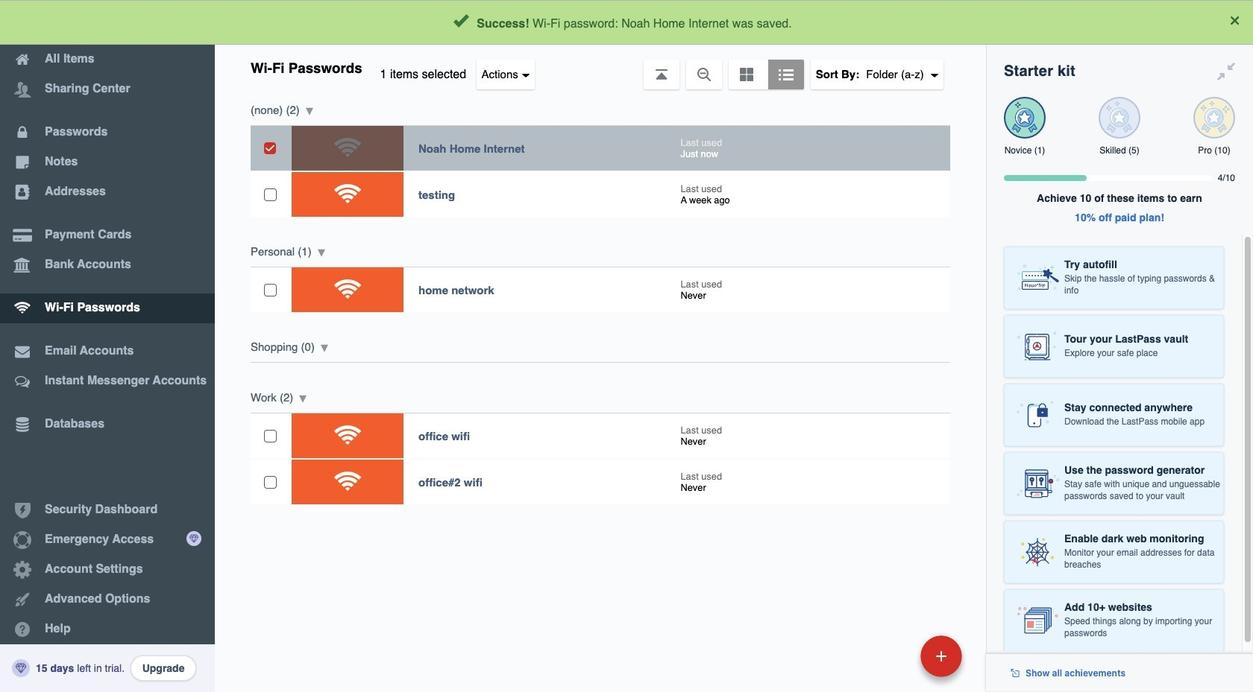 Task type: describe. For each thing, give the bounding box(es) containing it.
vault options navigation
[[215, 45, 986, 90]]

new item element
[[818, 635, 967, 678]]

Search search field
[[360, 6, 955, 39]]



Task type: vqa. For each thing, say whether or not it's contained in the screenshot.
LastPass image
no



Task type: locate. For each thing, give the bounding box(es) containing it.
new item navigation
[[818, 632, 971, 693]]

search my vault text field
[[360, 6, 955, 39]]

main navigation navigation
[[0, 0, 215, 693]]

alert
[[0, 0, 1253, 45]]



